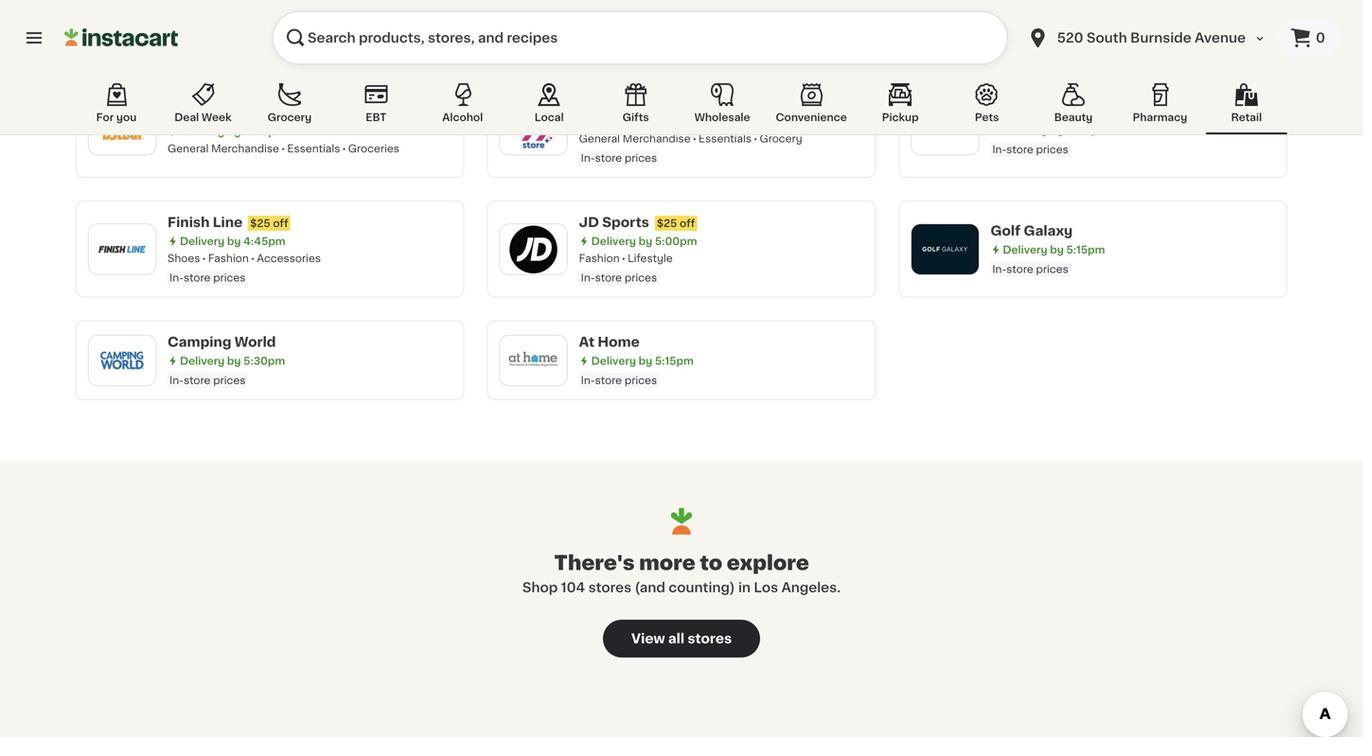 Task type: describe. For each thing, give the bounding box(es) containing it.
gifts button
[[595, 80, 677, 134]]

in- inside fashion lifestyle in-store prices
[[581, 273, 595, 283]]

4:45pm for general merchandise
[[243, 126, 286, 137]]

delivery by 4:45pm up home general merchandise
[[1003, 6, 1109, 17]]

for you button
[[76, 80, 157, 134]]

view all stores link
[[603, 620, 760, 658]]

prices down beauty
[[1036, 144, 1069, 155]]

store inside in-store prices link
[[184, 33, 211, 44]]

delivery for finish line logo
[[180, 236, 225, 247]]

store inside the 99 store delivery by 4:30pm general merchandise essentials grocery in-store prices
[[595, 153, 622, 163]]

lifestyle
[[628, 253, 673, 264]]

for you
[[96, 112, 137, 123]]

convenience
[[776, 112, 847, 123]]

golf
[[991, 224, 1021, 238]]

dollar
[[217, 106, 259, 119]]

shoes fashion accessories in-store prices
[[168, 253, 321, 283]]

in- inside shoes fashion accessories in-store prices
[[169, 273, 184, 283]]

fashion lifestyle in-store prices
[[579, 253, 673, 283]]

south
[[1087, 31, 1127, 44]]

view all stores button
[[603, 620, 760, 658]]

4:45pm for shoes
[[243, 236, 286, 247]]

deal week button
[[162, 80, 244, 134]]

world
[[235, 336, 276, 349]]

Search field
[[273, 11, 1008, 64]]

delivery for the at home logo on the left of the page
[[591, 356, 636, 366]]

grocery inside button
[[268, 112, 312, 123]]

in- down golf
[[993, 264, 1007, 275]]

grocery inside the 99 store delivery by 4:30pm general merchandise essentials grocery in-store prices
[[760, 133, 803, 144]]

week
[[202, 112, 232, 123]]

jd sports logo image
[[509, 225, 558, 274]]

galaxy
[[1024, 224, 1073, 238]]

by for family dollar logo
[[227, 126, 241, 137]]

1 vertical spatial home
[[598, 336, 640, 349]]

beauty
[[1054, 112, 1093, 123]]

4:45pm up home general merchandise
[[1067, 6, 1109, 17]]

delivery for jd sports logo
[[591, 236, 636, 247]]

prices inside in-store prices link
[[213, 33, 246, 44]]

golf galaxy
[[991, 224, 1073, 238]]

in-store prices link
[[76, 0, 465, 58]]

5:15pm for home
[[655, 356, 694, 366]]

alcohol
[[442, 112, 483, 123]]

0 horizontal spatial merchandise
[[211, 143, 279, 154]]

kohl's
[[991, 105, 1034, 118]]

explore
[[727, 553, 809, 573]]

deal week
[[174, 112, 232, 123]]

at
[[579, 336, 595, 349]]

family dollar logo image
[[98, 105, 147, 154]]

family dollar $10 off holiday essentials
[[168, 106, 405, 119]]

family
[[168, 106, 214, 119]]

store inside shoes fashion accessories in-store prices
[[184, 273, 211, 283]]

instacart image
[[64, 27, 178, 49]]

in
[[738, 581, 751, 594]]

prices inside fashion lifestyle in-store prices
[[625, 273, 657, 283]]

stores inside button
[[688, 632, 732, 646]]

alcohol button
[[422, 80, 503, 134]]

general inside the 99 store delivery by 4:30pm general merchandise essentials grocery in-store prices
[[579, 133, 620, 144]]

prices down delivery by 5:30pm
[[213, 375, 246, 386]]

you
[[116, 112, 137, 123]]

0
[[1316, 31, 1326, 44]]

for
[[96, 112, 114, 123]]

grocery button
[[249, 80, 330, 134]]

delivery inside the 99 store delivery by 4:30pm general merchandise essentials grocery in-store prices
[[591, 116, 636, 127]]

in-store prices for at home
[[581, 375, 657, 386]]

by for kohl's logo
[[1050, 125, 1064, 135]]

kohl's logo image
[[921, 105, 970, 154]]

shoes
[[168, 253, 200, 264]]

$10
[[267, 108, 286, 119]]

avenue
[[1195, 31, 1246, 44]]

to
[[700, 553, 723, 573]]

camping
[[168, 336, 231, 349]]

store down golf galaxy
[[1007, 264, 1034, 275]]

2 horizontal spatial general
[[1030, 23, 1071, 34]]

fashion inside shoes fashion accessories in-store prices
[[208, 253, 249, 264]]

in- down pets
[[993, 144, 1007, 155]]

retail button
[[1206, 80, 1288, 134]]

store down 'kohl's'
[[1007, 144, 1034, 155]]

by for golf galaxy logo
[[1050, 245, 1064, 255]]

5:30pm
[[243, 356, 285, 366]]

beauty button
[[1033, 80, 1114, 134]]

merchandise inside the 99 store delivery by 4:30pm general merchandise essentials grocery in-store prices
[[623, 133, 691, 144]]

delivery up home general merchandise
[[1003, 6, 1048, 17]]

jd
[[579, 216, 599, 229]]

in- down at
[[581, 375, 595, 386]]

counting)
[[669, 581, 735, 594]]

wholesale button
[[682, 80, 763, 134]]

by for camping world logo
[[227, 356, 241, 366]]

in- down 'camping'
[[169, 375, 184, 386]]

by inside the 99 store delivery by 4:30pm general merchandise essentials grocery in-store prices
[[639, 116, 652, 127]]

prices inside shoes fashion accessories in-store prices
[[213, 273, 246, 283]]

delivery for family dollar logo
[[180, 126, 225, 137]]

view
[[631, 632, 665, 646]]

pharmacy
[[1133, 112, 1188, 123]]

by for jd sports logo
[[639, 236, 652, 247]]

prices down galaxy
[[1036, 264, 1069, 275]]

golf galaxy logo image
[[921, 225, 970, 274]]

$25 for jd sports
[[657, 218, 677, 229]]

deal
[[174, 112, 199, 123]]

pets
[[975, 112, 999, 123]]

at home
[[579, 336, 640, 349]]

delivery by 4:45pm for general merchandise
[[180, 126, 286, 137]]

in-store prices for camping world
[[169, 375, 246, 386]]

5:15pm for galaxy
[[1067, 245, 1105, 255]]

camping world
[[168, 336, 276, 349]]

off for line
[[273, 218, 288, 229]]

pickup button
[[860, 80, 941, 134]]

los
[[754, 581, 778, 594]]

delivery for kohl's logo
[[1003, 125, 1048, 135]]

delivery by 5:15pm for at home
[[591, 356, 694, 366]]



Task type: locate. For each thing, give the bounding box(es) containing it.
delivery down 'camping'
[[180, 356, 225, 366]]

local
[[535, 112, 564, 123]]

general merchandise essentials groceries
[[168, 143, 400, 154]]

delivery by 4:45pm for shoes
[[180, 236, 286, 247]]

there's
[[554, 553, 635, 573]]

5:00pm
[[655, 236, 697, 247]]

2 fashion from the left
[[579, 253, 620, 264]]

home general merchandise
[[991, 23, 1142, 34]]

the 99 store delivery by 4:30pm general merchandise essentials grocery in-store prices
[[579, 96, 803, 163]]

general
[[1030, 23, 1071, 34], [579, 133, 620, 144], [168, 143, 209, 154]]

prices
[[213, 33, 246, 44], [1036, 144, 1069, 155], [625, 153, 657, 163], [1036, 264, 1069, 275], [213, 273, 246, 283], [625, 273, 657, 283], [213, 375, 246, 386], [625, 375, 657, 386]]

1 horizontal spatial essentials
[[350, 108, 405, 119]]

fashion down finish line $25 off
[[208, 253, 249, 264]]

ebt
[[366, 112, 387, 123]]

1 vertical spatial delivery by 5:15pm
[[591, 356, 694, 366]]

by
[[1050, 6, 1064, 17], [639, 116, 652, 127], [1050, 125, 1064, 135], [227, 126, 241, 137], [227, 236, 241, 247], [639, 236, 652, 247], [1050, 245, 1064, 255], [227, 356, 241, 366], [639, 356, 652, 366]]

None search field
[[273, 11, 1008, 64]]

the 99 store logo image
[[509, 105, 558, 154]]

99
[[609, 96, 627, 109]]

convenience button
[[768, 80, 855, 134]]

prices down lifestyle
[[625, 273, 657, 283]]

1 vertical spatial 5:15pm
[[655, 356, 694, 366]]

delivery
[[1003, 6, 1048, 17], [591, 116, 636, 127], [1003, 125, 1048, 135], [180, 126, 225, 137], [180, 236, 225, 247], [591, 236, 636, 247], [1003, 245, 1048, 255], [180, 356, 225, 366], [591, 356, 636, 366]]

essentials inside family dollar $10 off holiday essentials
[[350, 108, 405, 119]]

0 horizontal spatial $25
[[250, 218, 270, 229]]

5:15pm
[[1067, 245, 1105, 255], [655, 356, 694, 366]]

store down delivery by 5:00pm
[[595, 273, 622, 283]]

essentials up groceries at left
[[350, 108, 405, 119]]

in- inside in-store prices link
[[169, 33, 184, 44]]

finish line $25 off
[[168, 216, 288, 229]]

104
[[561, 581, 585, 594]]

retail
[[1231, 112, 1262, 123]]

prices inside the 99 store delivery by 4:30pm general merchandise essentials grocery in-store prices
[[625, 153, 657, 163]]

prices down the at home
[[625, 375, 657, 386]]

delivery by 5:15pm down galaxy
[[1003, 245, 1105, 255]]

burnside
[[1131, 31, 1192, 44]]

1 horizontal spatial general
[[579, 133, 620, 144]]

shop categories tab list
[[76, 80, 1288, 134]]

essentials down the "holiday"
[[287, 143, 340, 154]]

in- down shoes
[[169, 273, 184, 283]]

520 south burnside avenue button
[[1016, 11, 1278, 64], [1027, 11, 1267, 64]]

the
[[579, 96, 605, 109]]

520
[[1057, 31, 1084, 44]]

1 horizontal spatial 5:15pm
[[1067, 245, 1105, 255]]

in-store prices up deal week button
[[169, 33, 246, 44]]

pickup
[[882, 112, 919, 123]]

0 vertical spatial delivery by 5:15pm
[[1003, 245, 1105, 255]]

off
[[288, 108, 304, 119], [273, 218, 288, 229], [680, 218, 695, 229]]

delivery by 5:15pm
[[1003, 245, 1105, 255], [591, 356, 694, 366]]

$25 right line
[[250, 218, 270, 229]]

pharmacy button
[[1120, 80, 1201, 134]]

delivery by 5:00pm
[[591, 236, 697, 247]]

in- down the
[[581, 153, 595, 163]]

1 horizontal spatial grocery
[[760, 133, 803, 144]]

0 vertical spatial grocery
[[268, 112, 312, 123]]

shop
[[522, 581, 558, 594]]

1 vertical spatial grocery
[[760, 133, 803, 144]]

1 horizontal spatial fashion
[[579, 253, 620, 264]]

off inside finish line $25 off
[[273, 218, 288, 229]]

delivery down 'finish'
[[180, 236, 225, 247]]

0 vertical spatial 5:15pm
[[1067, 245, 1105, 255]]

4:45pm for in-store prices
[[1067, 125, 1109, 135]]

1 horizontal spatial delivery by 5:15pm
[[1003, 245, 1105, 255]]

stores right all
[[688, 632, 732, 646]]

sports
[[602, 216, 649, 229]]

1 horizontal spatial $25
[[657, 218, 677, 229]]

delivery by 5:15pm down the at home
[[591, 356, 694, 366]]

delivery for camping world logo
[[180, 356, 225, 366]]

in- up deal week button
[[169, 33, 184, 44]]

home
[[991, 23, 1022, 34], [598, 336, 640, 349]]

in-store prices
[[169, 33, 246, 44], [993, 144, 1069, 155], [993, 264, 1069, 275], [169, 375, 246, 386], [581, 375, 657, 386]]

essentials down wholesale
[[699, 133, 752, 144]]

0 horizontal spatial fashion
[[208, 253, 249, 264]]

0 horizontal spatial stores
[[589, 581, 632, 594]]

$25 inside finish line $25 off
[[250, 218, 270, 229]]

4:30pm
[[655, 116, 697, 127]]

stores down the there's
[[589, 581, 632, 594]]

store
[[630, 96, 668, 109]]

delivery by 4:45pm down finish line $25 off
[[180, 236, 286, 247]]

general down the deal
[[168, 143, 209, 154]]

delivery down the at home
[[591, 356, 636, 366]]

angeles.
[[782, 581, 841, 594]]

by down finish line $25 off
[[227, 236, 241, 247]]

in-store prices down delivery by 5:30pm
[[169, 375, 246, 386]]

gifts
[[623, 112, 649, 123]]

in-
[[169, 33, 184, 44], [993, 144, 1007, 155], [581, 153, 595, 163], [993, 264, 1007, 275], [169, 273, 184, 283], [581, 273, 595, 283], [169, 375, 184, 386], [581, 375, 595, 386]]

line
[[213, 216, 243, 229]]

essentials
[[350, 108, 405, 119], [699, 133, 752, 144], [287, 143, 340, 154]]

off right $10
[[288, 108, 304, 119]]

1 fashion from the left
[[208, 253, 249, 264]]

grocery down convenience
[[760, 133, 803, 144]]

delivery down sports
[[591, 236, 636, 247]]

in- inside the 99 store delivery by 4:30pm general merchandise essentials grocery in-store prices
[[581, 153, 595, 163]]

off inside the jd sports $25 off
[[680, 218, 695, 229]]

0 horizontal spatial grocery
[[268, 112, 312, 123]]

delivery by 4:45pm
[[1003, 6, 1109, 17], [1003, 125, 1109, 135], [180, 126, 286, 137], [180, 236, 286, 247]]

$25
[[250, 218, 270, 229], [657, 218, 677, 229]]

0 vertical spatial stores
[[589, 581, 632, 594]]

home left "520"
[[991, 23, 1022, 34]]

1 vertical spatial stores
[[688, 632, 732, 646]]

0 vertical spatial home
[[991, 23, 1022, 34]]

ebt button
[[335, 80, 417, 134]]

off for dollar
[[288, 108, 304, 119]]

2 horizontal spatial essentials
[[699, 133, 752, 144]]

store down 'camping'
[[184, 375, 211, 386]]

by down beauty
[[1050, 125, 1064, 135]]

4:45pm down $10
[[243, 126, 286, 137]]

0 horizontal spatial delivery by 5:15pm
[[591, 356, 694, 366]]

view all stores
[[631, 632, 732, 646]]

accessories
[[257, 253, 321, 264]]

essentials inside the 99 store delivery by 4:30pm general merchandise essentials grocery in-store prices
[[699, 133, 752, 144]]

groceries
[[348, 143, 400, 154]]

jd sports $25 off
[[579, 216, 695, 229]]

4:45pm up accessories
[[243, 236, 286, 247]]

off inside family dollar $10 off holiday essentials
[[288, 108, 304, 119]]

by down galaxy
[[1050, 245, 1064, 255]]

in-store prices down the at home
[[581, 375, 657, 386]]

store down the at home
[[595, 375, 622, 386]]

by down camping world
[[227, 356, 241, 366]]

$25 for finish line
[[250, 218, 270, 229]]

0 horizontal spatial 5:15pm
[[655, 356, 694, 366]]

in- down the jd
[[581, 273, 595, 283]]

there's more to explore shop 104 stores (and counting) in los angeles.
[[522, 553, 841, 594]]

1 horizontal spatial merchandise
[[623, 133, 691, 144]]

2 $25 from the left
[[657, 218, 677, 229]]

delivery by 5:15pm for golf galaxy
[[1003, 245, 1105, 255]]

delivery by 4:45pm for in-store prices
[[1003, 125, 1109, 135]]

grocery
[[268, 112, 312, 123], [760, 133, 803, 144]]

4:45pm
[[1067, 6, 1109, 17], [1067, 125, 1109, 135], [243, 126, 286, 137], [243, 236, 286, 247]]

2 520 south burnside avenue button from the left
[[1027, 11, 1267, 64]]

in-store prices down golf galaxy
[[993, 264, 1069, 275]]

520 south burnside avenue
[[1057, 31, 1246, 44]]

2 horizontal spatial merchandise
[[1074, 23, 1142, 34]]

local button
[[509, 80, 590, 134]]

by up home general merchandise
[[1050, 6, 1064, 17]]

delivery by 5:30pm
[[180, 356, 285, 366]]

by up lifestyle
[[639, 236, 652, 247]]

4:45pm down beauty
[[1067, 125, 1109, 135]]

general down the
[[579, 133, 620, 144]]

0 horizontal spatial general
[[168, 143, 209, 154]]

in-store prices for golf galaxy
[[993, 264, 1069, 275]]

in-store prices for kohl's
[[993, 144, 1069, 155]]

off up 5:00pm
[[680, 218, 695, 229]]

holiday
[[306, 108, 348, 119]]

store
[[184, 33, 211, 44], [1007, 144, 1034, 155], [595, 153, 622, 163], [1007, 264, 1034, 275], [184, 273, 211, 283], [595, 273, 622, 283], [184, 375, 211, 386], [595, 375, 622, 386]]

off up accessories
[[273, 218, 288, 229]]

delivery by 4:45pm down beauty
[[1003, 125, 1109, 135]]

0 horizontal spatial essentials
[[287, 143, 340, 154]]

delivery down golf galaxy
[[1003, 245, 1048, 255]]

store inside fashion lifestyle in-store prices
[[595, 273, 622, 283]]

store up deal week button
[[184, 33, 211, 44]]

home right at
[[598, 336, 640, 349]]

finish
[[168, 216, 210, 229]]

$25 up 5:00pm
[[657, 218, 677, 229]]

grocery up general merchandise essentials groceries
[[268, 112, 312, 123]]

in-store prices down 'kohl's'
[[993, 144, 1069, 155]]

by for finish line logo
[[227, 236, 241, 247]]

all
[[668, 632, 685, 646]]

1 horizontal spatial stores
[[688, 632, 732, 646]]

delivery down 99
[[591, 116, 636, 127]]

fashion down the jd
[[579, 253, 620, 264]]

prices down finish line $25 off
[[213, 273, 246, 283]]

by down the at home
[[639, 356, 652, 366]]

1 $25 from the left
[[250, 218, 270, 229]]

delivery down 'kohl's'
[[1003, 125, 1048, 135]]

$25 inside the jd sports $25 off
[[657, 218, 677, 229]]

off for sports
[[680, 218, 695, 229]]

delivery for golf galaxy logo
[[1003, 245, 1048, 255]]

store down 99
[[595, 153, 622, 163]]

pets button
[[946, 80, 1028, 134]]

delivery by 4:45pm down the 'dollar'
[[180, 126, 286, 137]]

by down the 'dollar'
[[227, 126, 241, 137]]

more
[[639, 553, 696, 573]]

wholesale
[[695, 112, 750, 123]]

camping world logo image
[[98, 336, 147, 385]]

1 520 south burnside avenue button from the left
[[1016, 11, 1278, 64]]

general left the south
[[1030, 23, 1071, 34]]

delivery down deal week
[[180, 126, 225, 137]]

prices up deal week button
[[213, 33, 246, 44]]

0 horizontal spatial home
[[598, 336, 640, 349]]

merchandise
[[1074, 23, 1142, 34], [623, 133, 691, 144], [211, 143, 279, 154]]

1 horizontal spatial home
[[991, 23, 1022, 34]]

at home logo image
[[509, 336, 558, 385]]

stores inside there's more to explore shop 104 stores (and counting) in los angeles.
[[589, 581, 632, 594]]

prices down gifts
[[625, 153, 657, 163]]

0 button
[[1278, 19, 1341, 57]]

by for the at home logo on the left of the page
[[639, 356, 652, 366]]

by down store
[[639, 116, 652, 127]]

(and
[[635, 581, 666, 594]]

fashion inside fashion lifestyle in-store prices
[[579, 253, 620, 264]]

finish line logo image
[[98, 225, 147, 274]]

store down shoes
[[184, 273, 211, 283]]



Task type: vqa. For each thing, say whether or not it's contained in the screenshot.
General to the left
yes



